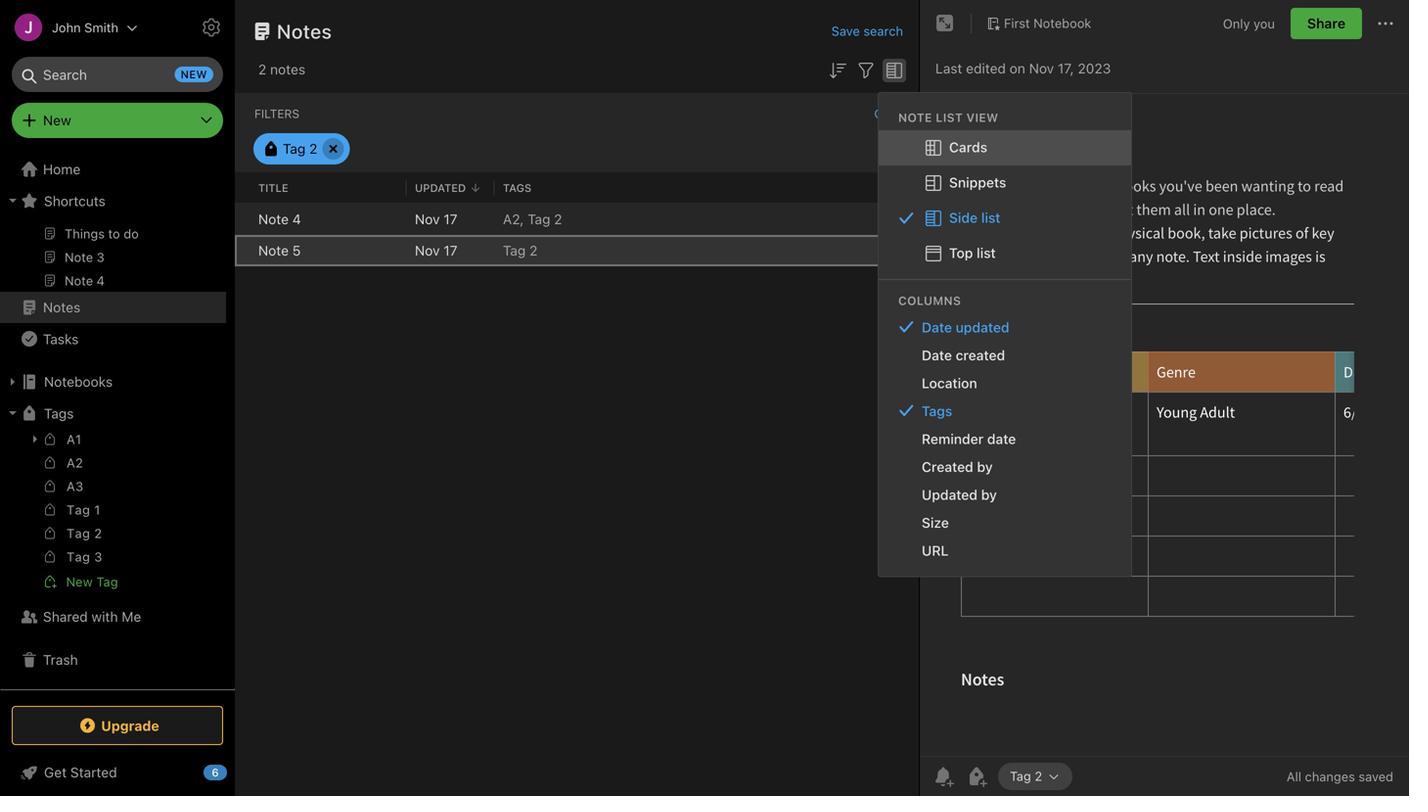 Task type: vqa. For each thing, say whether or not it's contained in the screenshot.
Tasks button
yes



Task type: locate. For each thing, give the bounding box(es) containing it.
2 dropdown list menu from the top
[[879, 313, 1132, 564]]

tag right a2,
[[528, 211, 551, 227]]

1 vertical spatial updated
[[922, 486, 978, 503]]

cell left note 4
[[235, 204, 251, 235]]

notes inside notes link
[[43, 299, 81, 315]]

list for side list
[[982, 210, 1001, 226]]

changes
[[1306, 769, 1356, 784]]

expand note image
[[934, 12, 958, 35]]

1 horizontal spatial updated
[[922, 486, 978, 503]]

settings image
[[200, 16, 223, 39]]

tags up a1
[[44, 405, 74, 421]]

2 inside group
[[94, 526, 102, 540]]

new up home
[[43, 112, 71, 128]]

new search field
[[25, 57, 213, 92]]

tag left tag 2 tag actions "field"
[[1010, 769, 1032, 783]]

nov inside "note window" element
[[1030, 60, 1055, 76]]

2
[[258, 61, 267, 77], [309, 141, 318, 157], [554, 211, 563, 227], [530, 242, 538, 258], [94, 526, 102, 540], [1035, 769, 1043, 783]]

0 vertical spatial nov 17
[[415, 211, 458, 227]]

tag 2 button
[[254, 133, 350, 164], [999, 763, 1073, 790]]

tag 2 button down filters at the left
[[254, 133, 350, 164]]

a3
[[67, 479, 84, 493]]

side
[[950, 210, 978, 226]]

a2 link
[[0, 452, 226, 476]]

tag inside button
[[97, 574, 118, 589]]

0 horizontal spatial tags
[[44, 405, 74, 421]]

expand notebooks image
[[5, 374, 21, 390]]

1 vertical spatial nov 17
[[415, 242, 458, 258]]

note left 5
[[258, 242, 289, 258]]

location link
[[879, 369, 1132, 397]]

group
[[0, 37, 226, 300], [0, 427, 226, 601]]

0 vertical spatial note
[[258, 211, 289, 227]]

group containing a1
[[0, 427, 226, 601]]

add a reminder image
[[932, 765, 956, 788]]

0 vertical spatial date
[[922, 319, 953, 335]]

tag 1
[[67, 502, 100, 517]]

dropdown list menu
[[879, 130, 1132, 271], [879, 313, 1132, 564]]

list right side
[[982, 210, 1001, 226]]

shortcuts
[[44, 193, 106, 209]]

notes
[[277, 20, 332, 43], [43, 299, 81, 315]]

tags button
[[0, 398, 226, 429]]

2 17 from the top
[[444, 242, 458, 258]]

tag 2 button right add tag icon
[[999, 763, 1073, 790]]

1 vertical spatial by
[[982, 486, 998, 503]]

started
[[70, 764, 117, 780]]

tags up a2,
[[503, 181, 532, 194]]

a2,
[[503, 211, 524, 227]]

more actions image
[[1375, 12, 1398, 35]]

1 note from the top
[[258, 211, 289, 227]]

0 vertical spatial dropdown list menu
[[879, 130, 1132, 271]]

tree containing home
[[0, 6, 235, 688]]

Add filters field
[[855, 57, 878, 82]]

2 notes
[[258, 61, 306, 77]]

date for date updated
[[922, 319, 953, 335]]

Note Editor text field
[[920, 94, 1410, 756]]

1 horizontal spatial tag 2 button
[[999, 763, 1073, 790]]

cell left note 5
[[235, 235, 251, 266]]

notes up notes
[[277, 20, 332, 43]]

note window element
[[920, 0, 1410, 796]]

john
[[52, 20, 81, 35]]

17
[[444, 211, 458, 227], [444, 242, 458, 258]]

cell for note 4
[[235, 204, 251, 235]]

row group
[[235, 204, 919, 266]]

snippets
[[950, 174, 1007, 190]]

search
[[864, 23, 904, 38]]

1 vertical spatial new
[[66, 574, 93, 589]]

list
[[936, 110, 964, 124]]

date
[[922, 319, 953, 335], [922, 347, 953, 363]]

17 for a2,
[[444, 211, 458, 227]]

tag
[[283, 141, 306, 157], [528, 211, 551, 227], [503, 242, 526, 258], [67, 502, 90, 517], [67, 526, 90, 540], [67, 549, 90, 564], [97, 574, 118, 589], [1010, 769, 1032, 783]]

new button
[[12, 103, 223, 138]]

note 4
[[258, 211, 301, 227]]

date
[[988, 431, 1017, 447]]

0 vertical spatial notes
[[277, 20, 332, 43]]

created
[[956, 347, 1006, 363]]

tag down tag 3 link at the bottom left of page
[[97, 574, 118, 589]]

1 dropdown list menu from the top
[[879, 130, 1132, 271]]

tag 2 right add tag icon
[[1010, 769, 1043, 783]]

add filters image
[[855, 59, 878, 82]]

1 horizontal spatial notes
[[277, 20, 332, 43]]

new down the tag 3 on the bottom of page
[[66, 574, 93, 589]]

by for updated by
[[982, 486, 998, 503]]

date down columns
[[922, 319, 953, 335]]

nov for tag 2
[[415, 242, 440, 258]]

0 vertical spatial tag 2 button
[[254, 133, 350, 164]]

by up size link
[[982, 486, 998, 503]]

1 date from the top
[[922, 319, 953, 335]]

1 vertical spatial notes
[[43, 299, 81, 315]]

2 nov 17 from the top
[[415, 242, 458, 258]]

by for created by
[[978, 459, 993, 475]]

reminder date link
[[879, 425, 1132, 453]]

tasks
[[43, 331, 79, 347]]

1 vertical spatial group
[[0, 427, 226, 601]]

note
[[258, 211, 289, 227], [258, 242, 289, 258]]

0 vertical spatial nov
[[1030, 60, 1055, 76]]

2 vertical spatial nov
[[415, 242, 440, 258]]

Account field
[[0, 8, 138, 47]]

cell for note 5
[[235, 235, 251, 266]]

url
[[922, 542, 949, 558]]

note for note 5
[[258, 242, 289, 258]]

0 vertical spatial new
[[43, 112, 71, 128]]

tag 2 down a2,
[[503, 242, 538, 258]]

1 vertical spatial tag 2 button
[[999, 763, 1073, 790]]

cell
[[235, 204, 251, 235], [235, 235, 251, 266]]

1 vertical spatial note
[[258, 242, 289, 258]]

date for date created
[[922, 347, 953, 363]]

trash
[[43, 652, 78, 668]]

1 vertical spatial date
[[922, 347, 953, 363]]

saved
[[1360, 769, 1394, 784]]

17 for tag
[[444, 242, 458, 258]]

notebooks link
[[0, 366, 226, 398]]

1 vertical spatial dropdown list menu
[[879, 313, 1132, 564]]

upgrade
[[101, 717, 159, 734]]

add tag image
[[965, 765, 989, 788]]

More actions field
[[1375, 8, 1398, 39]]

1 vertical spatial 17
[[444, 242, 458, 258]]

list
[[982, 210, 1001, 226], [977, 245, 996, 261]]

cards link
[[879, 130, 1132, 165]]

dropdown list menu containing cards
[[879, 130, 1132, 271]]

by inside 'link'
[[978, 459, 993, 475]]

filters
[[255, 107, 300, 120]]

updated by link
[[879, 481, 1132, 508]]

tag 2 link
[[0, 523, 226, 546]]

0 vertical spatial by
[[978, 459, 993, 475]]

0 vertical spatial 17
[[444, 211, 458, 227]]

1 17 from the top
[[444, 211, 458, 227]]

1
[[94, 502, 100, 517]]

notes up tasks
[[43, 299, 81, 315]]

tasks button
[[0, 323, 226, 354]]

0 horizontal spatial tag 2 button
[[254, 133, 350, 164]]

columns
[[899, 294, 962, 307]]

tree
[[0, 6, 235, 688]]

note for note 4
[[258, 211, 289, 227]]

2 cell from the top
[[235, 235, 251, 266]]

0 vertical spatial list
[[982, 210, 1001, 226]]

a1 link
[[0, 427, 226, 452]]

Help and Learning task checklist field
[[0, 757, 235, 788]]

home
[[43, 161, 81, 177]]

Sort options field
[[826, 57, 850, 82]]

new inside button
[[66, 574, 93, 589]]

0 vertical spatial group
[[0, 37, 226, 300]]

me
[[122, 609, 141, 625]]

tag 2 inside "note window" element
[[1010, 769, 1043, 783]]

by down reminder date
[[978, 459, 993, 475]]

date up location
[[922, 347, 953, 363]]

0 horizontal spatial notes
[[43, 299, 81, 315]]

0 vertical spatial updated
[[415, 181, 466, 194]]

updated
[[415, 181, 466, 194], [922, 486, 978, 503]]

note left 4
[[258, 211, 289, 227]]

1 group from the top
[[0, 37, 226, 300]]

created
[[922, 459, 974, 475]]

created by
[[922, 459, 993, 475]]

2 group from the top
[[0, 427, 226, 601]]

shortcuts button
[[0, 185, 226, 216]]

updated for updated by
[[922, 486, 978, 503]]

tag left 1
[[67, 502, 90, 517]]

2 date from the top
[[922, 347, 953, 363]]

with
[[92, 609, 118, 625]]

0 horizontal spatial updated
[[415, 181, 466, 194]]

list right 'top'
[[977, 245, 996, 261]]

tags down location
[[922, 403, 953, 419]]

5
[[293, 242, 301, 258]]

2 horizontal spatial tags
[[922, 403, 953, 419]]

2 note from the top
[[258, 242, 289, 258]]

tag 2 up the tag 3 on the bottom of page
[[67, 526, 102, 540]]

new inside popup button
[[43, 112, 71, 128]]

first notebook button
[[980, 10, 1099, 37]]

1 vertical spatial list
[[977, 245, 996, 261]]

View options field
[[878, 57, 907, 82]]

url link
[[879, 536, 1132, 564]]

1 nov 17 from the top
[[415, 211, 458, 227]]

tag down filters at the left
[[283, 141, 306, 157]]

reminder date
[[922, 431, 1017, 447]]

notebook
[[1034, 16, 1092, 30]]

tag down "tag 1"
[[67, 526, 90, 540]]

nov 17
[[415, 211, 458, 227], [415, 242, 458, 258]]

1 vertical spatial nov
[[415, 211, 440, 227]]

size link
[[879, 508, 1132, 536]]

new
[[43, 112, 71, 128], [66, 574, 93, 589]]

1 cell from the top
[[235, 204, 251, 235]]

list inside "link"
[[977, 245, 996, 261]]

date created link
[[879, 341, 1132, 369]]

top list link
[[879, 236, 1132, 271]]

date updated link
[[879, 313, 1132, 341]]

first notebook
[[1005, 16, 1092, 30]]



Task type: describe. For each thing, give the bounding box(es) containing it.
notes link
[[0, 292, 226, 323]]

list for top list
[[977, 245, 996, 261]]

cards
[[950, 139, 988, 155]]

reminder
[[922, 431, 984, 447]]

tag 2 down filters at the left
[[283, 141, 318, 157]]

last
[[936, 60, 963, 76]]

Search text field
[[25, 57, 210, 92]]

only you
[[1224, 16, 1276, 31]]

4
[[293, 211, 301, 227]]

updated for updated
[[415, 181, 466, 194]]

share button
[[1291, 8, 1363, 39]]

tag inside "note window" element
[[1010, 769, 1032, 783]]

only
[[1224, 16, 1251, 31]]

6
[[212, 766, 219, 779]]

updated by
[[922, 486, 998, 503]]

save search button
[[832, 22, 904, 41]]

last edited on nov 17, 2023
[[936, 60, 1112, 76]]

tags inside "button"
[[44, 405, 74, 421]]

smith
[[84, 20, 118, 35]]

nov for a2, tag 2
[[415, 211, 440, 227]]

side list link
[[879, 201, 1132, 236]]

edited
[[967, 60, 1007, 76]]

note
[[899, 110, 933, 124]]

date created
[[922, 347, 1006, 363]]

location
[[922, 375, 978, 391]]

title
[[258, 181, 289, 194]]

dropdown list menu containing date updated
[[879, 313, 1132, 564]]

cards menu item
[[879, 130, 1132, 165]]

Tag 2 Tag actions field
[[1043, 770, 1062, 783]]

tags link
[[879, 397, 1132, 425]]

date updated
[[922, 319, 1010, 335]]

nov 17 for tag 2
[[415, 242, 458, 258]]

shared
[[43, 609, 88, 625]]

tag 3
[[67, 549, 103, 564]]

all changes saved
[[1287, 769, 1394, 784]]

tag 2 inside group
[[67, 526, 102, 540]]

row group containing note 4
[[235, 204, 919, 266]]

get started
[[44, 764, 117, 780]]

1 horizontal spatial tags
[[503, 181, 532, 194]]

on
[[1010, 60, 1026, 76]]

a3 link
[[0, 476, 226, 499]]

get
[[44, 764, 67, 780]]

size
[[922, 514, 950, 530]]

save search
[[832, 23, 904, 38]]

new tag
[[66, 574, 118, 589]]

top
[[950, 245, 974, 261]]

17,
[[1058, 60, 1075, 76]]

top list
[[950, 245, 996, 261]]

clear button
[[875, 107, 904, 120]]

tag 3 link
[[0, 546, 226, 570]]

upgrade button
[[12, 706, 223, 745]]

a2, tag 2
[[503, 211, 563, 227]]

tag 1 link
[[0, 499, 226, 523]]

expand tags image
[[5, 405, 21, 421]]

save
[[832, 23, 860, 38]]

notes
[[270, 61, 306, 77]]

new
[[181, 68, 208, 81]]

clear
[[875, 107, 904, 120]]

3
[[94, 549, 103, 564]]

a1
[[67, 432, 82, 446]]

notebooks
[[44, 374, 113, 390]]

new tag button
[[0, 570, 226, 593]]

a2
[[67, 455, 83, 470]]

nov 17 for a2, tag 2
[[415, 211, 458, 227]]

new for new tag
[[66, 574, 93, 589]]

tag 2 button inside "note window" element
[[999, 763, 1073, 790]]

share
[[1308, 15, 1346, 31]]

note 5
[[258, 242, 301, 258]]

note list view
[[899, 110, 999, 124]]

click to collapse image
[[228, 760, 242, 783]]

2 inside "note window" element
[[1035, 769, 1043, 783]]

tag left the 3
[[67, 549, 90, 564]]

all
[[1287, 769, 1302, 784]]

trash link
[[0, 644, 226, 676]]

you
[[1254, 16, 1276, 31]]

2023
[[1078, 60, 1112, 76]]

group for tags
[[0, 427, 226, 601]]

home link
[[0, 154, 235, 185]]

new for new
[[43, 112, 71, 128]]

tag down a2,
[[503, 242, 526, 258]]

side list
[[950, 210, 1001, 226]]

created by link
[[879, 453, 1132, 481]]

group for shortcuts
[[0, 37, 226, 300]]

john smith
[[52, 20, 118, 35]]

shared with me
[[43, 609, 141, 625]]

first
[[1005, 16, 1031, 30]]



